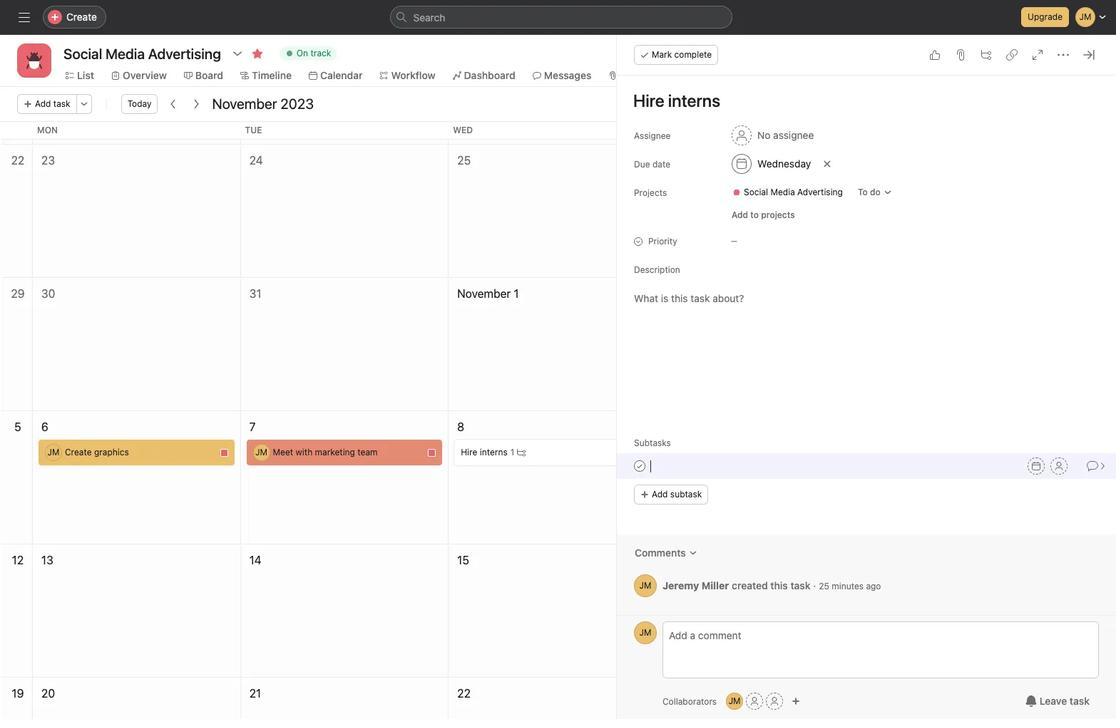 Task type: describe. For each thing, give the bounding box(es) containing it.
assignee
[[774, 129, 814, 141]]

add task
[[35, 98, 70, 109]]

workflow
[[391, 69, 436, 81]]

task for add task
[[53, 98, 70, 109]]

timeline link
[[240, 68, 292, 83]]

november for november 2023
[[212, 96, 277, 112]]

mark complete button
[[634, 45, 719, 65]]

jm for topmost the jm button
[[640, 581, 652, 592]]

on
[[297, 48, 308, 59]]

upgrade button
[[1022, 7, 1070, 27]]

16
[[666, 554, 678, 567]]

jm for bottommost the jm button
[[729, 696, 741, 707]]

2 vertical spatial jm button
[[727, 694, 744, 711]]

2
[[668, 288, 675, 300]]

1 horizontal spatial 23
[[666, 688, 679, 701]]

dashboard link
[[453, 68, 516, 83]]

add task button
[[17, 94, 77, 114]]

add to projects
[[732, 210, 795, 220]]

5
[[14, 421, 21, 434]]

create button
[[43, 6, 106, 29]]

clear due date image
[[824, 160, 832, 168]]

show options image
[[232, 48, 243, 59]]

add to projects button
[[726, 206, 802, 225]]

messages
[[544, 69, 592, 81]]

jm for middle the jm button
[[640, 628, 652, 639]]

track
[[311, 48, 331, 59]]

overview link
[[111, 68, 167, 83]]

create for create
[[66, 11, 97, 23]]

on track button
[[273, 44, 343, 64]]

remove from starred image
[[252, 48, 263, 59]]

13
[[41, 554, 53, 567]]

8
[[458, 421, 465, 434]]

24
[[249, 154, 263, 167]]

1 vertical spatial 1
[[511, 447, 515, 458]]

complete
[[675, 49, 712, 60]]

close details image
[[1084, 49, 1095, 61]]

task for leave task
[[1070, 696, 1090, 708]]

20
[[41, 688, 55, 701]]

calendar for 1st calendar link from the right
[[727, 69, 770, 81]]

miller
[[702, 580, 730, 592]]

meet with marketing team
[[273, 447, 378, 458]]

add or remove collaborators image
[[792, 698, 801, 706]]

25 inside jeremy miller created this task · 25 minutes ago
[[819, 581, 830, 592]]

2 vertical spatial 25
[[1083, 688, 1096, 701]]

copy task link image
[[1007, 49, 1018, 61]]

graphics
[[94, 447, 129, 458]]

social media advertising link
[[727, 186, 849, 200]]

thu
[[661, 125, 680, 136]]

social
[[744, 187, 769, 198]]

leave task
[[1040, 696, 1090, 708]]

1 vertical spatial task
[[791, 580, 811, 592]]

jeremy
[[663, 580, 700, 592]]

completed image
[[632, 458, 649, 475]]

team
[[358, 447, 378, 458]]

created
[[732, 580, 768, 592]]

timeline
[[252, 69, 292, 81]]

minutes
[[832, 581, 864, 592]]

messages link
[[533, 68, 592, 83]]

1 horizontal spatial 22
[[458, 688, 471, 701]]

media
[[771, 187, 795, 198]]

bug image
[[26, 52, 43, 69]]

2 board link from the left
[[659, 68, 699, 83]]

1 board from the left
[[195, 69, 223, 81]]

leave task button
[[1017, 689, 1100, 715]]

15
[[458, 554, 469, 567]]

add subtask
[[652, 490, 702, 500]]

do
[[871, 187, 881, 198]]

dashboard
[[464, 69, 516, 81]]

add subtask button
[[634, 485, 709, 505]]

Search tasks, projects, and more text field
[[390, 6, 732, 29]]

add for add task
[[35, 98, 51, 109]]

tue
[[245, 125, 262, 136]]

to do
[[858, 187, 881, 198]]

files link
[[609, 68, 642, 83]]

2 calendar link from the left
[[716, 68, 770, 83]]

more actions for this task image
[[1058, 49, 1070, 61]]

list
[[77, 69, 94, 81]]

1 calendar link from the left
[[309, 68, 363, 83]]

to do button
[[852, 183, 899, 203]]

november for november 1
[[458, 288, 511, 300]]

2023
[[281, 96, 314, 112]]

assignee
[[634, 131, 671, 141]]

6
[[41, 421, 48, 434]]

0 likes. click to like this task image
[[930, 49, 941, 61]]

more actions image
[[80, 100, 88, 108]]

main content containing no assignee
[[617, 76, 1117, 616]]

12
[[12, 554, 24, 567]]

Completed checkbox
[[632, 458, 649, 475]]

subtask
[[671, 490, 702, 500]]

next month image
[[191, 98, 202, 110]]

wednesday
[[758, 158, 812, 170]]

upgrade
[[1028, 11, 1063, 22]]

social media advertising
[[744, 187, 843, 198]]

26
[[666, 154, 679, 167]]



Task type: locate. For each thing, give the bounding box(es) containing it.
0 vertical spatial jm button
[[634, 575, 657, 598]]

1 vertical spatial add
[[732, 210, 749, 220]]

2 vertical spatial add
[[652, 490, 668, 500]]

calendar link down track
[[309, 68, 363, 83]]

0 vertical spatial 23
[[41, 154, 55, 167]]

november
[[212, 96, 277, 112], [458, 288, 511, 300]]

with
[[296, 447, 313, 458]]

25
[[458, 154, 471, 167], [819, 581, 830, 592], [1083, 688, 1096, 701]]

jm button
[[634, 575, 657, 598], [634, 622, 657, 645], [727, 694, 744, 711]]

1
[[514, 288, 519, 300], [511, 447, 515, 458]]

1 horizontal spatial calendar link
[[716, 68, 770, 83]]

expand sidebar image
[[19, 11, 30, 23]]

to
[[858, 187, 868, 198]]

board
[[195, 69, 223, 81], [671, 69, 699, 81]]

mark complete
[[652, 49, 712, 60]]

previous month image
[[168, 98, 179, 110]]

add inside button
[[652, 490, 668, 500]]

1 vertical spatial november
[[458, 288, 511, 300]]

subtasks
[[634, 438, 671, 449]]

2 board from the left
[[671, 69, 699, 81]]

add subtask image
[[981, 49, 993, 61]]

board link down mark complete 'button'
[[659, 68, 699, 83]]

hire
[[461, 447, 478, 458]]

0 horizontal spatial board link
[[184, 68, 223, 83]]

0 vertical spatial 25
[[458, 154, 471, 167]]

task left more actions icon
[[53, 98, 70, 109]]

0 horizontal spatial calendar link
[[309, 68, 363, 83]]

0 horizontal spatial add
[[35, 98, 51, 109]]

comments
[[635, 547, 686, 559]]

create inside popup button
[[66, 11, 97, 23]]

1 horizontal spatial 25
[[819, 581, 830, 592]]

no
[[758, 129, 771, 141]]

— button
[[726, 231, 811, 251]]

full screen image
[[1033, 49, 1044, 61]]

—
[[731, 237, 738, 245]]

2 horizontal spatial 25
[[1083, 688, 1096, 701]]

23
[[41, 154, 55, 167], [666, 688, 679, 701]]

2 calendar from the left
[[727, 69, 770, 81]]

0 vertical spatial add
[[35, 98, 51, 109]]

0 vertical spatial task
[[53, 98, 70, 109]]

date
[[653, 159, 671, 170]]

1 horizontal spatial board link
[[659, 68, 699, 83]]

calendar for first calendar link from left
[[320, 69, 363, 81]]

1 horizontal spatial task
[[791, 580, 811, 592]]

1 vertical spatial create
[[65, 447, 92, 458]]

due
[[634, 159, 650, 170]]

2 horizontal spatial task
[[1070, 696, 1090, 708]]

hire interns dialog
[[617, 35, 1117, 720]]

calendar down track
[[320, 69, 363, 81]]

1 board link from the left
[[184, 68, 223, 83]]

projects
[[634, 188, 667, 198]]

jeremy miller created this task · 25 minutes ago
[[663, 580, 882, 592]]

·
[[814, 580, 817, 592]]

leftcount image
[[518, 449, 526, 457]]

0 vertical spatial create
[[66, 11, 97, 23]]

description
[[634, 265, 681, 275]]

25 right ·
[[819, 581, 830, 592]]

None text field
[[60, 41, 225, 66]]

1 vertical spatial jm button
[[634, 622, 657, 645]]

today
[[127, 98, 152, 109]]

main content
[[617, 76, 1117, 616]]

wednesday button
[[726, 151, 818, 177]]

14
[[249, 554, 262, 567]]

to
[[751, 210, 759, 220]]

0 horizontal spatial task
[[53, 98, 70, 109]]

list link
[[66, 68, 94, 83]]

0 vertical spatial 1
[[514, 288, 519, 300]]

jm inside main content
[[640, 581, 652, 592]]

priority
[[649, 236, 678, 247]]

mark
[[652, 49, 672, 60]]

november 1
[[458, 288, 519, 300]]

0 horizontal spatial 23
[[41, 154, 55, 167]]

0 horizontal spatial 25
[[458, 154, 471, 167]]

mon
[[37, 125, 58, 136]]

overview
[[123, 69, 167, 81]]

add for add to projects
[[732, 210, 749, 220]]

create graphics
[[65, 447, 129, 458]]

2 horizontal spatial add
[[732, 210, 749, 220]]

collaborators
[[663, 697, 717, 708]]

attachments: add a file to this task, hire interns image
[[955, 49, 967, 61]]

calendar up no
[[727, 69, 770, 81]]

marketing
[[315, 447, 355, 458]]

add for add subtask
[[652, 490, 668, 500]]

board down mark complete
[[671, 69, 699, 81]]

jeremy miller link
[[663, 580, 730, 592]]

1 horizontal spatial add
[[652, 490, 668, 500]]

task
[[53, 98, 70, 109], [791, 580, 811, 592], [1070, 696, 1090, 708]]

create
[[66, 11, 97, 23], [65, 447, 92, 458]]

today button
[[121, 94, 158, 114]]

create for create graphics
[[65, 447, 92, 458]]

0 horizontal spatial 22
[[11, 154, 25, 167]]

2 vertical spatial task
[[1070, 696, 1090, 708]]

30
[[41, 288, 55, 300]]

november 2023
[[212, 96, 314, 112]]

7
[[249, 421, 256, 434]]

add left to
[[732, 210, 749, 220]]

25 down the wed at the top left of page
[[458, 154, 471, 167]]

add inside 'button'
[[732, 210, 749, 220]]

workflow link
[[380, 68, 436, 83]]

calendar link up no
[[716, 68, 770, 83]]

task left ·
[[791, 580, 811, 592]]

add inside button
[[35, 98, 51, 109]]

25 right leave
[[1083, 688, 1096, 701]]

board up next month icon
[[195, 69, 223, 81]]

0 horizontal spatial november
[[212, 96, 277, 112]]

31
[[249, 288, 261, 300]]

advertising
[[798, 187, 843, 198]]

create left graphics
[[65, 447, 92, 458]]

add up mon
[[35, 98, 51, 109]]

1 vertical spatial 25
[[819, 581, 830, 592]]

1 calendar from the left
[[320, 69, 363, 81]]

0 vertical spatial november
[[212, 96, 277, 112]]

0 horizontal spatial board
[[195, 69, 223, 81]]

ago
[[867, 581, 882, 592]]

interns
[[480, 447, 508, 458]]

calendar link
[[309, 68, 363, 83], [716, 68, 770, 83]]

Task Name text field
[[624, 84, 1100, 117]]

1 horizontal spatial board
[[671, 69, 699, 81]]

due date
[[634, 159, 671, 170]]

projects
[[762, 210, 795, 220]]

0 vertical spatial 22
[[11, 154, 25, 167]]

files
[[620, 69, 642, 81]]

1 horizontal spatial november
[[458, 288, 511, 300]]

19
[[12, 688, 24, 701]]

comments button
[[626, 541, 707, 567]]

on track
[[297, 48, 331, 59]]

21
[[249, 688, 261, 701]]

1 vertical spatial 23
[[666, 688, 679, 701]]

wed
[[453, 125, 473, 136]]

create right expand sidebar "icon"
[[66, 11, 97, 23]]

1 horizontal spatial calendar
[[727, 69, 770, 81]]

no assignee button
[[726, 123, 821, 148]]

add left subtask
[[652, 490, 668, 500]]

meet
[[273, 447, 293, 458]]

board link up next month icon
[[184, 68, 223, 83]]

no assignee
[[758, 129, 814, 141]]

task right leave
[[1070, 696, 1090, 708]]

1 vertical spatial 22
[[458, 688, 471, 701]]

0 horizontal spatial calendar
[[320, 69, 363, 81]]



Task type: vqa. For each thing, say whether or not it's contained in the screenshot.
Mon at top
yes



